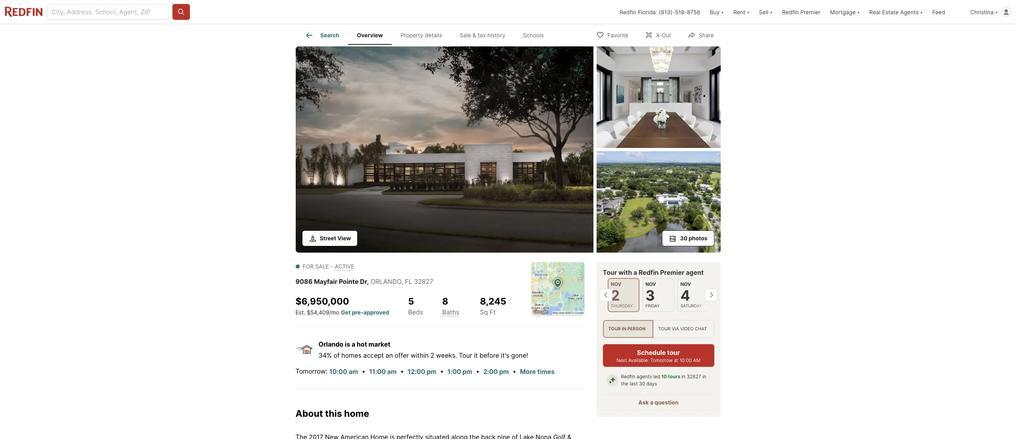 Task type: describe. For each thing, give the bounding box(es) containing it.
ask
[[639, 399, 649, 406]]

am
[[693, 357, 701, 363]]

street
[[320, 235, 336, 242]]

$6,950,000
[[296, 296, 349, 307]]

▾ for christina ▾
[[996, 9, 998, 15]]

mortgage ▾ button
[[830, 0, 860, 24]]

2:00
[[483, 368, 498, 376]]

baths link
[[442, 308, 460, 316]]

518-
[[675, 9, 687, 15]]

chat
[[695, 326, 707, 332]]

street view
[[320, 235, 351, 242]]

agent
[[686, 268, 704, 276]]

dr
[[360, 278, 367, 286]]

sale & tax history tab
[[451, 26, 514, 45]]

sq
[[480, 308, 488, 316]]

baths
[[442, 308, 460, 316]]

5 beds
[[408, 296, 423, 316]]

tour
[[667, 349, 680, 357]]

sell ▾
[[759, 9, 773, 15]]

▾ for sell ▾
[[770, 9, 773, 15]]

favorite button
[[590, 26, 635, 43]]

1 pm from the left
[[427, 368, 437, 376]]

mortgage
[[830, 9, 856, 15]]

christina
[[971, 9, 994, 15]]

more
[[520, 368, 536, 376]]

2 pm from the left
[[463, 368, 472, 376]]

9086 mayfair pointe dr , orlando , fl 32827
[[296, 278, 433, 286]]

share
[[699, 32, 714, 38]]

10:00 inside schedule tour next available: tomorrow at 10:00 am
[[680, 357, 692, 363]]

tour with a redfin premier agent
[[603, 268, 704, 276]]

thursday
[[611, 303, 633, 309]]

ask a question
[[639, 399, 679, 406]]

it
[[474, 351, 478, 359]]

via
[[672, 326, 679, 332]]

get
[[341, 309, 351, 316]]

2 horizontal spatial a
[[650, 399, 654, 406]]

nov 3 friday
[[646, 281, 660, 309]]

1 • from the left
[[362, 367, 366, 375]]

2 am from the left
[[387, 368, 397, 376]]

days
[[647, 381, 657, 387]]

tour for tour in person
[[609, 326, 621, 332]]

▾ for mortgage ▾
[[858, 9, 860, 15]]

rent ▾ button
[[734, 0, 750, 24]]

homes
[[342, 351, 362, 359]]

rent ▾
[[734, 9, 750, 15]]

saturday
[[681, 303, 702, 309]]

1 horizontal spatial 32827
[[687, 374, 701, 380]]

hot
[[357, 340, 367, 348]]

pre-
[[352, 309, 364, 316]]

0 horizontal spatial in
[[622, 326, 627, 332]]

friday
[[646, 303, 660, 309]]

out
[[662, 32, 671, 38]]

tours
[[668, 374, 681, 380]]

nov for 2
[[611, 281, 622, 287]]

&
[[473, 32, 476, 39]]

3
[[646, 287, 655, 304]]

a for redfin
[[634, 268, 637, 276]]

redfin up nov 3 friday
[[639, 268, 659, 276]]

for
[[303, 263, 314, 270]]

redfin for agents
[[621, 374, 636, 380]]

submit search image
[[177, 8, 185, 16]]

fl
[[405, 278, 412, 286]]

0 vertical spatial 32827
[[414, 278, 433, 286]]

2:00 pm button
[[483, 367, 509, 377]]

more times link
[[520, 368, 555, 376]]

tomorrow
[[651, 357, 673, 363]]

feed
[[933, 9, 946, 15]]

video
[[680, 326, 694, 332]]

a for hot
[[352, 340, 355, 348]]

schools
[[523, 32, 544, 39]]

4
[[681, 287, 690, 304]]

schedule tour next available: tomorrow at 10:00 am
[[617, 349, 701, 363]]

premier inside redfin premier button
[[801, 9, 821, 15]]

weeks.
[[436, 351, 457, 359]]

estate
[[882, 9, 899, 15]]

about this home
[[296, 408, 369, 419]]

$6,950,000 est. $54,409 /mo get pre-approved
[[296, 296, 389, 316]]

view
[[338, 235, 351, 242]]

previous image
[[600, 289, 613, 301]]

real estate agents ▾
[[870, 9, 923, 15]]

buy ▾ button
[[710, 0, 724, 24]]

orlando is a hot market 34% of homes accept an offer within 2 weeks. tour it before it's gone!
[[319, 340, 528, 359]]

pointe
[[339, 278, 359, 286]]

agents
[[637, 374, 652, 380]]

redfin premier
[[782, 9, 821, 15]]

8756
[[687, 9, 701, 15]]

sell ▾ button
[[759, 0, 773, 24]]

person
[[628, 326, 646, 332]]

is
[[345, 340, 350, 348]]

x-
[[656, 32, 662, 38]]

30 inside 30 photos button
[[680, 235, 688, 242]]

nov 2 thursday
[[611, 281, 633, 309]]

34%
[[319, 351, 332, 359]]

5 • from the left
[[513, 367, 516, 375]]

tomorrow:
[[296, 367, 327, 375]]

schools tab
[[514, 26, 553, 45]]

last
[[630, 381, 638, 387]]

1 vertical spatial premier
[[660, 268, 685, 276]]

11:00 am button
[[369, 367, 397, 377]]

2 inside orlando is a hot market 34% of homes accept an offer within 2 weeks. tour it before it's gone!
[[431, 351, 435, 359]]

redfin florida: (813)-518-8756
[[620, 9, 701, 15]]

property details
[[401, 32, 442, 39]]

x-out
[[656, 32, 671, 38]]



Task type: vqa. For each thing, say whether or not it's contained in the screenshot.
+
no



Task type: locate. For each thing, give the bounding box(es) containing it.
buy
[[710, 9, 720, 15]]

3 ▾ from the left
[[770, 9, 773, 15]]

pm right 2:00
[[499, 368, 509, 376]]

redfin
[[620, 9, 637, 15], [782, 9, 799, 15], [639, 268, 659, 276], [621, 374, 636, 380]]

tour for tour via video chat
[[659, 326, 671, 332]]

▾ right rent
[[747, 9, 750, 15]]

real
[[870, 9, 881, 15]]

▾ right agents
[[921, 9, 923, 15]]

1 horizontal spatial 10:00
[[680, 357, 692, 363]]

•
[[362, 367, 366, 375], [401, 367, 404, 375], [440, 367, 444, 375], [476, 367, 480, 375], [513, 367, 516, 375]]

2 ▾ from the left
[[747, 9, 750, 15]]

details
[[425, 32, 442, 39]]

5 ▾ from the left
[[921, 9, 923, 15]]

, left fl in the left bottom of the page
[[401, 278, 403, 286]]

list box
[[603, 320, 714, 338]]

30
[[680, 235, 688, 242], [639, 381, 645, 387]]

a right with
[[634, 268, 637, 276]]

premier
[[801, 9, 821, 15], [660, 268, 685, 276]]

▾ right sell
[[770, 9, 773, 15]]

1 vertical spatial 2
[[431, 351, 435, 359]]

search link
[[304, 31, 339, 40]]

1 vertical spatial 32827
[[687, 374, 701, 380]]

x-out button
[[638, 26, 678, 43]]

a right ask
[[650, 399, 654, 406]]

1 horizontal spatial pm
[[463, 368, 472, 376]]

0 horizontal spatial a
[[352, 340, 355, 348]]

premier left mortgage
[[801, 9, 821, 15]]

0 horizontal spatial am
[[349, 368, 358, 376]]

2 vertical spatial a
[[650, 399, 654, 406]]

10:00 inside tomorrow: 10:00 am • 11:00 am • 12:00 pm • 1:00 pm • 2:00 pm • more times
[[329, 368, 347, 376]]

2 down with
[[611, 287, 620, 304]]

buy ▾
[[710, 9, 724, 15]]

• left more
[[513, 367, 516, 375]]

10:00 right at
[[680, 357, 692, 363]]

overview tab
[[348, 26, 392, 45]]

1:00 pm button
[[447, 367, 473, 377]]

tour left with
[[603, 268, 617, 276]]

10:00 down the of
[[329, 368, 347, 376]]

1 horizontal spatial premier
[[801, 9, 821, 15]]

pm right 12:00 at the left bottom of page
[[427, 368, 437, 376]]

0 horizontal spatial 2
[[431, 351, 435, 359]]

0 vertical spatial a
[[634, 268, 637, 276]]

redfin left the florida:
[[620, 9, 637, 15]]

30 down agents
[[639, 381, 645, 387]]

4 ▾ from the left
[[858, 9, 860, 15]]

30 left photos
[[680, 235, 688, 242]]

next image
[[705, 289, 718, 301]]

nov inside nov 3 friday
[[646, 281, 656, 287]]

1 nov from the left
[[611, 281, 622, 287]]

1 horizontal spatial in
[[682, 374, 686, 380]]

• left 11:00
[[362, 367, 366, 375]]

2 horizontal spatial pm
[[499, 368, 509, 376]]

-
[[331, 263, 333, 270]]

0 vertical spatial 10:00
[[680, 357, 692, 363]]

about
[[296, 408, 323, 419]]

0 horizontal spatial 30
[[639, 381, 645, 387]]

32827 down am
[[687, 374, 701, 380]]

christina ▾
[[971, 9, 998, 15]]

1 , from the left
[[367, 278, 369, 286]]

orlando
[[371, 278, 401, 286]]

share button
[[681, 26, 721, 43]]

0 vertical spatial premier
[[801, 9, 821, 15]]

1 vertical spatial 10:00
[[329, 368, 347, 376]]

2 horizontal spatial in
[[703, 374, 707, 380]]

0 vertical spatial 2
[[611, 287, 620, 304]]

1 horizontal spatial 2
[[611, 287, 620, 304]]

tour
[[603, 268, 617, 276], [609, 326, 621, 332], [659, 326, 671, 332], [459, 351, 472, 359]]

offer
[[395, 351, 409, 359]]

1 am from the left
[[349, 368, 358, 376]]

4 • from the left
[[476, 367, 480, 375]]

sale
[[315, 263, 329, 270]]

map entry image
[[532, 262, 584, 315]]

mortgage ▾
[[830, 9, 860, 15]]

redfin agents led 10 tours in 32827
[[621, 374, 701, 380]]

property details tab
[[392, 26, 451, 45]]

pm
[[427, 368, 437, 376], [463, 368, 472, 376], [499, 368, 509, 376]]

0 horizontal spatial premier
[[660, 268, 685, 276]]

▾ right 'christina'
[[996, 9, 998, 15]]

▾ for rent ▾
[[747, 9, 750, 15]]

nov for 4
[[681, 281, 691, 287]]

▾ right mortgage
[[858, 9, 860, 15]]

with
[[619, 268, 632, 276]]

sale
[[460, 32, 471, 39]]

$54,409
[[307, 309, 329, 316]]

6 ▾ from the left
[[996, 9, 998, 15]]

a inside orlando is a hot market 34% of homes accept an offer within 2 weeks. tour it before it's gone!
[[352, 340, 355, 348]]

am down homes
[[349, 368, 358, 376]]

tour left person
[[609, 326, 621, 332]]

real estate agents ▾ link
[[870, 0, 923, 24]]

1 horizontal spatial a
[[634, 268, 637, 276]]

pm right 1:00
[[463, 368, 472, 376]]

▾
[[722, 9, 724, 15], [747, 9, 750, 15], [770, 9, 773, 15], [858, 9, 860, 15], [921, 9, 923, 15], [996, 9, 998, 15]]

active link
[[335, 263, 355, 270]]

in inside in the last 30 days
[[703, 374, 707, 380]]

1 horizontal spatial nov
[[646, 281, 656, 287]]

▾ for buy ▾
[[722, 9, 724, 15]]

list box containing tour in person
[[603, 320, 714, 338]]

the
[[621, 381, 629, 387]]

30 photos button
[[662, 230, 714, 246]]

nov inside 'nov 4 saturday'
[[681, 281, 691, 287]]

before
[[480, 351, 499, 359]]

home
[[344, 408, 369, 419]]

redfin for florida:
[[620, 9, 637, 15]]

(813)-
[[659, 9, 675, 15]]

12:00 pm button
[[407, 367, 437, 377]]

photos
[[689, 235, 708, 242]]

, left the orlando
[[367, 278, 369, 286]]

2 horizontal spatial nov
[[681, 281, 691, 287]]

est.
[[296, 309, 305, 316]]

nov down 'agent'
[[681, 281, 691, 287]]

nov down tour with a redfin premier agent
[[646, 281, 656, 287]]

3 • from the left
[[440, 367, 444, 375]]

get pre-approved link
[[341, 309, 389, 316]]

8,245 sq ft
[[480, 296, 506, 316]]

0 horizontal spatial nov
[[611, 281, 622, 287]]

• left 12:00 at the left bottom of page
[[401, 367, 404, 375]]

tour left via at the right of the page
[[659, 326, 671, 332]]

nov for 3
[[646, 281, 656, 287]]

sell
[[759, 9, 769, 15]]

nov inside nov 2 thursday
[[611, 281, 622, 287]]

at
[[674, 357, 678, 363]]

0 horizontal spatial pm
[[427, 368, 437, 376]]

ft
[[490, 308, 496, 316]]

,
[[367, 278, 369, 286], [401, 278, 403, 286]]

8 baths
[[442, 296, 460, 316]]

street view button
[[302, 230, 358, 246]]

tour for tour with a redfin premier agent
[[603, 268, 617, 276]]

2 right within on the left of the page
[[431, 351, 435, 359]]

1 vertical spatial 30
[[639, 381, 645, 387]]

within
[[411, 351, 429, 359]]

30 photos
[[680, 235, 708, 242]]

1 horizontal spatial 30
[[680, 235, 688, 242]]

32827
[[414, 278, 433, 286], [687, 374, 701, 380]]

redfin inside button
[[782, 9, 799, 15]]

tour in person
[[609, 326, 646, 332]]

sell ▾ button
[[755, 0, 778, 24]]

▾ right buy
[[722, 9, 724, 15]]

2 • from the left
[[401, 367, 404, 375]]

tour inside orlando is a hot market 34% of homes accept an offer within 2 weeks. tour it before it's gone!
[[459, 351, 472, 359]]

2
[[611, 287, 620, 304], [431, 351, 435, 359]]

1 horizontal spatial am
[[387, 368, 397, 376]]

nov down with
[[611, 281, 622, 287]]

City, Address, School, Agent, ZIP search field
[[47, 4, 169, 20]]

property
[[401, 32, 423, 39]]

mayfair
[[314, 278, 337, 286]]

1 ▾ from the left
[[722, 9, 724, 15]]

tab list containing search
[[296, 24, 559, 45]]

• left 2:00
[[476, 367, 480, 375]]

3 pm from the left
[[499, 368, 509, 376]]

3 nov from the left
[[681, 281, 691, 287]]

redfin up the
[[621, 374, 636, 380]]

ask a question link
[[639, 399, 679, 406]]

0 horizontal spatial 32827
[[414, 278, 433, 286]]

next
[[617, 357, 627, 363]]

• left 1:00
[[440, 367, 444, 375]]

real estate agents ▾ button
[[865, 0, 928, 24]]

32827 right fl in the left bottom of the page
[[414, 278, 433, 286]]

0 horizontal spatial 10:00
[[329, 368, 347, 376]]

None button
[[608, 278, 640, 312], [643, 278, 675, 312], [678, 278, 710, 312], [608, 278, 640, 312], [643, 278, 675, 312], [678, 278, 710, 312]]

tomorrow: 10:00 am • 11:00 am • 12:00 pm • 1:00 pm • 2:00 pm • more times
[[296, 367, 555, 376]]

redfin for premier
[[782, 9, 799, 15]]

2 nov from the left
[[646, 281, 656, 287]]

tab list
[[296, 24, 559, 45]]

active
[[335, 263, 355, 270]]

a right is at the left bottom
[[352, 340, 355, 348]]

it's
[[501, 351, 510, 359]]

schedule
[[637, 349, 666, 357]]

am right 11:00
[[387, 368, 397, 376]]

rent ▾ button
[[729, 0, 755, 24]]

9086 mayfair pointe dr, orlando, fl 32827 image
[[296, 46, 593, 253], [597, 46, 721, 148], [597, 151, 721, 253]]

orlando
[[319, 340, 343, 348]]

search
[[320, 32, 339, 39]]

9086
[[296, 278, 313, 286]]

1 horizontal spatial ,
[[401, 278, 403, 286]]

sale & tax history
[[460, 32, 506, 39]]

in
[[622, 326, 627, 332], [682, 374, 686, 380], [703, 374, 707, 380]]

1 vertical spatial a
[[352, 340, 355, 348]]

0 horizontal spatial ,
[[367, 278, 369, 286]]

8
[[442, 296, 448, 307]]

redfin right sell ▾
[[782, 9, 799, 15]]

history
[[488, 32, 506, 39]]

times
[[538, 368, 555, 376]]

tour left "it"
[[459, 351, 472, 359]]

mortgage ▾ button
[[826, 0, 865, 24]]

of
[[334, 351, 340, 359]]

2 , from the left
[[401, 278, 403, 286]]

▾ inside "dropdown button"
[[921, 9, 923, 15]]

approved
[[364, 309, 389, 316]]

2 inside nov 2 thursday
[[611, 287, 620, 304]]

agents
[[901, 9, 919, 15]]

buy ▾ button
[[705, 0, 729, 24]]

30 inside in the last 30 days
[[639, 381, 645, 387]]

0 vertical spatial 30
[[680, 235, 688, 242]]

11:00
[[369, 368, 386, 376]]

florida:
[[638, 9, 658, 15]]

5
[[408, 296, 414, 307]]

premier left 'agent'
[[660, 268, 685, 276]]



